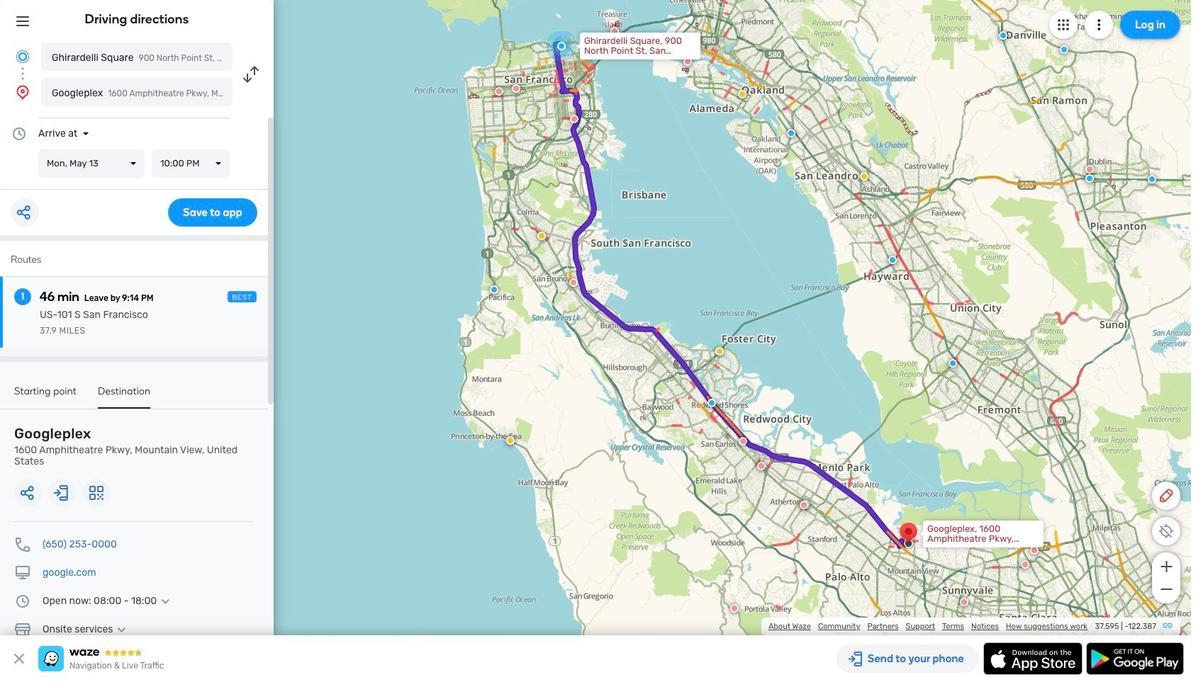 Task type: describe. For each thing, give the bounding box(es) containing it.
0 horizontal spatial police image
[[787, 129, 796, 138]]

2 list box from the left
[[152, 150, 230, 178]]

call image
[[14, 537, 31, 554]]

0 vertical spatial clock image
[[11, 126, 28, 143]]

x image
[[11, 651, 28, 668]]

location image
[[14, 84, 31, 101]]

1 vertical spatial clock image
[[14, 594, 31, 611]]

1 vertical spatial police image
[[1086, 174, 1094, 183]]

zoom out image
[[1158, 582, 1176, 599]]

current location image
[[14, 48, 31, 65]]

1 list box from the left
[[38, 150, 145, 178]]

link image
[[1162, 621, 1174, 632]]

pencil image
[[1158, 488, 1175, 505]]



Task type: vqa. For each thing, say whether or not it's contained in the screenshot.
bottom police image
yes



Task type: locate. For each thing, give the bounding box(es) containing it.
chevron down image
[[113, 625, 130, 636]]

clock image
[[11, 126, 28, 143], [14, 594, 31, 611]]

0 horizontal spatial list box
[[38, 150, 145, 178]]

road closed image
[[512, 84, 521, 93], [495, 87, 504, 96], [570, 115, 579, 123], [570, 279, 578, 287], [731, 605, 739, 613]]

police image
[[999, 31, 1008, 40], [1060, 45, 1069, 54], [1148, 175, 1157, 184], [490, 286, 499, 294], [708, 399, 716, 408]]

1 horizontal spatial police image
[[1086, 174, 1094, 183]]

road closed image
[[611, 27, 619, 35], [684, 57, 692, 66], [1086, 165, 1094, 174], [739, 438, 748, 446]]

store image
[[14, 622, 31, 639]]

clock image up store icon
[[14, 594, 31, 611]]

computer image
[[14, 565, 31, 582]]

clock image down location 'icon'
[[11, 126, 28, 143]]

hazard image
[[738, 90, 747, 99], [860, 172, 869, 181], [538, 232, 546, 240], [716, 348, 724, 356], [506, 437, 515, 445]]

police image
[[787, 129, 796, 138], [1086, 174, 1094, 183]]

zoom in image
[[1158, 559, 1176, 576]]

1 horizontal spatial list box
[[152, 150, 230, 178]]

list box
[[38, 150, 145, 178], [152, 150, 230, 178]]

chevron down image
[[157, 596, 174, 608]]

0 vertical spatial police image
[[787, 129, 796, 138]]



